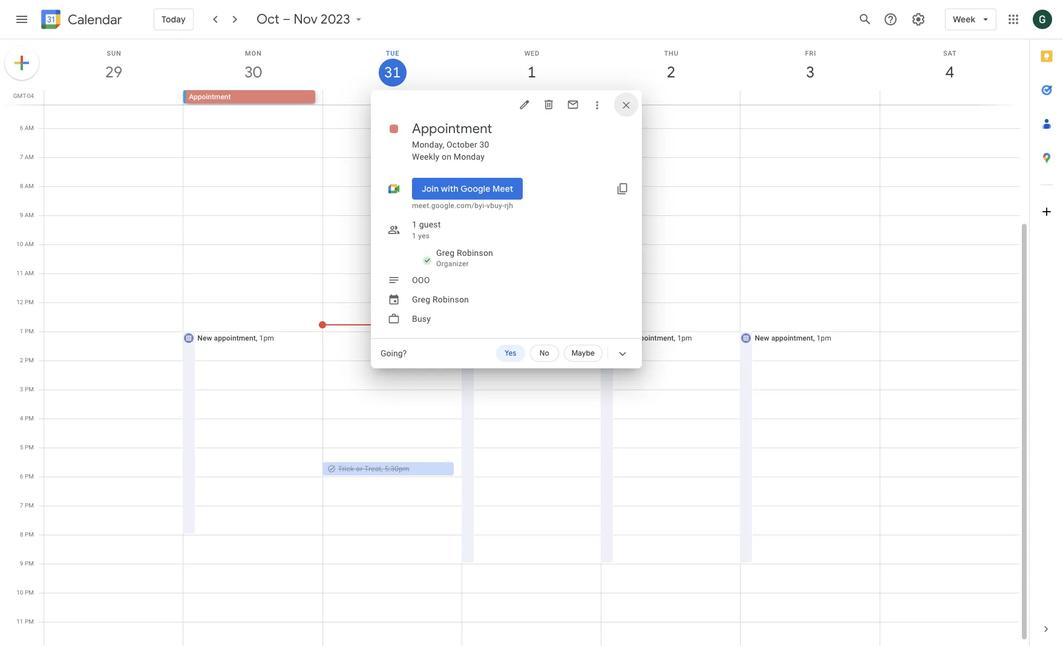Task type: locate. For each thing, give the bounding box(es) containing it.
12 pm from the top
[[25, 619, 34, 625]]

0 horizontal spatial 3
[[20, 386, 23, 393]]

0 vertical spatial 9
[[20, 212, 23, 219]]

7
[[20, 154, 23, 160], [20, 502, 23, 509]]

week
[[953, 14, 976, 25]]

yes button
[[496, 345, 525, 362]]

am for 6 am
[[25, 125, 34, 131]]

4 1pm from the left
[[817, 334, 832, 343]]

appointment for appointment monday, october 30 weekly on monday
[[412, 120, 492, 137]]

1 down the 12
[[20, 328, 23, 335]]

0 vertical spatial 30
[[244, 62, 261, 82]]

8 up 9 am
[[20, 183, 23, 189]]

cell down 2 link
[[601, 90, 741, 105]]

am for 11 am
[[25, 270, 34, 277]]

11 down 10 pm
[[16, 619, 23, 625]]

9 up 10 am
[[20, 212, 23, 219]]

1 am from the top
[[25, 125, 34, 131]]

pm for 1 pm
[[25, 328, 34, 335]]

0 vertical spatial 7
[[20, 154, 23, 160]]

pm up the 2 pm
[[25, 328, 34, 335]]

1pm
[[259, 334, 274, 343], [538, 334, 553, 343], [678, 334, 692, 343], [817, 334, 832, 343]]

4 link
[[936, 59, 964, 87]]

pm down 9 pm
[[25, 590, 34, 596]]

1 9 from the top
[[20, 212, 23, 219]]

1 vertical spatial 4
[[20, 415, 23, 422]]

6 am from the top
[[25, 270, 34, 277]]

1 horizontal spatial appointment
[[412, 120, 492, 137]]

rjh
[[505, 202, 513, 210]]

with
[[441, 183, 459, 194]]

4 up '5'
[[20, 415, 23, 422]]

am up 7 am
[[25, 125, 34, 131]]

12
[[16, 299, 23, 306]]

11 up the 12
[[16, 270, 23, 277]]

29
[[104, 62, 122, 82]]

7 pm from the top
[[25, 473, 34, 480]]

am down 8 am
[[25, 212, 34, 219]]

mon
[[245, 50, 262, 58]]

4 am from the top
[[25, 212, 34, 219]]

appointment
[[214, 334, 256, 343], [493, 334, 535, 343], [632, 334, 674, 343], [772, 334, 814, 343]]

2 down thu at the top of page
[[666, 62, 675, 82]]

pm for 2 pm
[[25, 357, 34, 364]]

am for 7 am
[[25, 154, 34, 160]]

30 inside appointment monday, october 30 weekly on monday
[[480, 140, 490, 150]]

gmt-
[[13, 93, 27, 99]]

1 horizontal spatial 30
[[480, 140, 490, 150]]

pm down 10 pm
[[25, 619, 34, 625]]

am up 8 am
[[25, 154, 34, 160]]

0 vertical spatial 11
[[16, 270, 23, 277]]

1 vertical spatial 10
[[16, 590, 23, 596]]

oct
[[256, 11, 279, 28]]

1 horizontal spatial 2
[[666, 62, 675, 82]]

pm right '5'
[[25, 444, 34, 451]]

pm up the 3 pm
[[25, 357, 34, 364]]

sun
[[107, 50, 121, 58]]

tue
[[386, 50, 400, 58]]

cell down 4 link
[[880, 90, 1019, 105]]

robinson inside greg robinson organizer
[[457, 248, 493, 258]]

grid
[[0, 39, 1030, 647]]

1 pm from the top
[[25, 299, 34, 306]]

6 down '5'
[[20, 473, 23, 480]]

pm down the 7 pm at the bottom left of the page
[[25, 532, 34, 538]]

1 inside wed 1
[[527, 62, 536, 82]]

1 vertical spatial appointment
[[412, 120, 492, 137]]

2 7 from the top
[[20, 502, 23, 509]]

4 cell from the left
[[601, 90, 741, 105]]

10 up 11 am
[[16, 241, 23, 248]]

new appointment , 1pm
[[198, 334, 274, 343], [476, 334, 553, 343], [616, 334, 692, 343], [755, 334, 832, 343]]

1 vertical spatial robinson
[[433, 295, 469, 304]]

1 vertical spatial 9
[[20, 561, 23, 567]]

cell down 1 link
[[462, 90, 601, 105]]

2 pm from the top
[[25, 328, 34, 335]]

2 1pm from the left
[[538, 334, 553, 343]]

4
[[945, 62, 954, 82], [20, 415, 23, 422]]

pm for 6 pm
[[25, 473, 34, 480]]

google
[[461, 183, 491, 194]]

0 vertical spatial greg
[[436, 248, 455, 258]]

pm for 5 pm
[[25, 444, 34, 451]]

cell
[[44, 90, 184, 105], [323, 90, 462, 105], [462, 90, 601, 105], [601, 90, 741, 105], [741, 90, 880, 105], [880, 90, 1019, 105]]

0 vertical spatial appointment
[[189, 93, 231, 101]]

8 pm
[[20, 532, 34, 538]]

1 vertical spatial 7
[[20, 502, 23, 509]]

8 for 8 pm
[[20, 532, 23, 538]]

pm down 6 pm
[[25, 502, 34, 509]]

oct – nov 2023
[[256, 11, 350, 28]]

0 horizontal spatial appointment
[[189, 93, 231, 101]]

robinson
[[457, 248, 493, 258], [433, 295, 469, 304]]

3 am from the top
[[25, 183, 34, 189]]

am up the 12 pm
[[25, 270, 34, 277]]

delete event image
[[543, 99, 555, 111]]

2 11 from the top
[[16, 619, 23, 625]]

6 for 6 pm
[[20, 473, 23, 480]]

10 pm
[[16, 590, 34, 596]]

calendar heading
[[65, 11, 122, 28]]

2 8 from the top
[[20, 532, 23, 538]]

–
[[282, 11, 290, 28]]

4 pm from the top
[[25, 386, 34, 393]]

1
[[527, 62, 536, 82], [412, 220, 417, 229], [412, 232, 417, 240], [20, 328, 23, 335]]

pm down 8 pm
[[25, 561, 34, 567]]

3 pm from the top
[[25, 357, 34, 364]]

1 7 from the top
[[20, 154, 23, 160]]

greg up organizer
[[436, 248, 455, 258]]

3 1pm from the left
[[678, 334, 692, 343]]

5 cell from the left
[[741, 90, 880, 105]]

6 pm from the top
[[25, 444, 34, 451]]

0 horizontal spatial 30
[[244, 62, 261, 82]]

thu
[[664, 50, 679, 58]]

0 horizontal spatial 2
[[20, 357, 23, 364]]

0 horizontal spatial greg
[[412, 295, 431, 304]]

pm
[[25, 299, 34, 306], [25, 328, 34, 335], [25, 357, 34, 364], [25, 386, 34, 393], [25, 415, 34, 422], [25, 444, 34, 451], [25, 473, 34, 480], [25, 502, 34, 509], [25, 532, 34, 538], [25, 561, 34, 567], [25, 590, 34, 596], [25, 619, 34, 625]]

30
[[244, 62, 261, 82], [480, 140, 490, 150]]

4 inside sat 4
[[945, 62, 954, 82]]

0 vertical spatial robinson
[[457, 248, 493, 258]]

2 10 from the top
[[16, 590, 23, 596]]

0 vertical spatial 3
[[806, 62, 814, 82]]

am down 9 am
[[25, 241, 34, 248]]

0 vertical spatial 4
[[945, 62, 954, 82]]

robinson for greg robinson
[[433, 295, 469, 304]]

11 pm from the top
[[25, 590, 34, 596]]

appointment for appointment
[[189, 93, 231, 101]]

5 am from the top
[[25, 241, 34, 248]]

1 vertical spatial 8
[[20, 532, 23, 538]]

join with google meet link
[[412, 178, 523, 200]]

2 9 from the top
[[20, 561, 23, 567]]

7 up 8 am
[[20, 154, 23, 160]]

1 10 from the top
[[16, 241, 23, 248]]

greg robinson organizer
[[436, 248, 493, 268]]

tab list
[[1030, 39, 1064, 613]]

1 vertical spatial 11
[[16, 619, 23, 625]]

3 pm
[[20, 386, 34, 393]]

cell down 3 link
[[741, 90, 880, 105]]

1 vertical spatial 6
[[20, 473, 23, 480]]

pm for 12 pm
[[25, 299, 34, 306]]

oct – nov 2023 button
[[252, 11, 370, 28]]

3
[[806, 62, 814, 82], [20, 386, 23, 393]]

2 6 from the top
[[20, 473, 23, 480]]

pm down the 3 pm
[[25, 415, 34, 422]]

tue 31
[[384, 50, 400, 82]]

robinson down organizer
[[433, 295, 469, 304]]

mon 30
[[244, 50, 262, 82]]

new
[[198, 334, 212, 343], [476, 334, 491, 343], [616, 334, 630, 343], [755, 334, 770, 343]]

1 11 from the top
[[16, 270, 23, 277]]

1 8 from the top
[[20, 183, 23, 189]]

30 up 'monday'
[[480, 140, 490, 150]]

3 down fri
[[806, 62, 814, 82]]

6 pm
[[20, 473, 34, 480]]

pm up the 7 pm at the bottom left of the page
[[25, 473, 34, 480]]

cell down 29 link
[[44, 90, 184, 105]]

3 up 4 pm
[[20, 386, 23, 393]]

9 pm
[[20, 561, 34, 567]]

0 vertical spatial 10
[[16, 241, 23, 248]]

greg inside greg robinson organizer
[[436, 248, 455, 258]]

robinson up organizer
[[457, 248, 493, 258]]

1 new from the left
[[198, 334, 212, 343]]

1 horizontal spatial 3
[[806, 62, 814, 82]]

2 cell from the left
[[323, 90, 462, 105]]

1 down wed on the top
[[527, 62, 536, 82]]

0 vertical spatial 6
[[20, 125, 23, 131]]

3 new appointment , 1pm from the left
[[616, 334, 692, 343]]

9 pm from the top
[[25, 532, 34, 538]]

11 for 11 am
[[16, 270, 23, 277]]

11
[[16, 270, 23, 277], [16, 619, 23, 625]]

7 for 7 am
[[20, 154, 23, 160]]

settings menu image
[[912, 12, 926, 27]]

10 for 10 pm
[[16, 590, 23, 596]]

29 link
[[100, 59, 128, 87]]

pm for 11 pm
[[25, 619, 34, 625]]

6 up 7 am
[[20, 125, 23, 131]]

6
[[20, 125, 23, 131], [20, 473, 23, 480]]

fri 3
[[806, 50, 817, 82]]

2 inside "thu 2"
[[666, 62, 675, 82]]

1 pm
[[20, 328, 34, 335]]

7 down 6 pm
[[20, 502, 23, 509]]

8
[[20, 183, 23, 189], [20, 532, 23, 538]]

2023
[[321, 11, 350, 28]]

1 horizontal spatial 4
[[945, 62, 954, 82]]

0 horizontal spatial 4
[[20, 415, 23, 422]]

appointment inside button
[[189, 93, 231, 101]]

10
[[16, 241, 23, 248], [16, 590, 23, 596]]

1 vertical spatial 30
[[480, 140, 490, 150]]

robinson for greg robinson organizer
[[457, 248, 493, 258]]

4 down 'sat'
[[945, 62, 954, 82]]

3 link
[[797, 59, 825, 87]]

join with google meet
[[422, 183, 514, 194]]

9
[[20, 212, 23, 219], [20, 561, 23, 567]]

8 pm from the top
[[25, 502, 34, 509]]

show additional actions image
[[617, 348, 629, 360]]

10 up 11 pm
[[16, 590, 23, 596]]

1 vertical spatial greg
[[412, 295, 431, 304]]

today
[[162, 14, 186, 25]]

9 for 9 pm
[[20, 561, 23, 567]]

,
[[256, 334, 258, 343], [535, 334, 536, 343], [674, 334, 676, 343], [814, 334, 815, 343], [381, 465, 383, 473]]

11 for 11 pm
[[16, 619, 23, 625]]

0 vertical spatial 8
[[20, 183, 23, 189]]

9 for 9 am
[[20, 212, 23, 219]]

gmt-04
[[13, 93, 34, 99]]

8 down the 7 pm at the bottom left of the page
[[20, 532, 23, 538]]

am for 10 am
[[25, 241, 34, 248]]

or
[[356, 465, 363, 473]]

7 am
[[20, 154, 34, 160]]

9 up 10 pm
[[20, 561, 23, 567]]

30 down mon
[[244, 62, 261, 82]]

calendar element
[[39, 7, 122, 34]]

greg down the ooo
[[412, 295, 431, 304]]

5 pm from the top
[[25, 415, 34, 422]]

grid containing 29
[[0, 39, 1030, 647]]

greg for greg robinson
[[412, 295, 431, 304]]

2 am from the top
[[25, 154, 34, 160]]

am up 9 am
[[25, 183, 34, 189]]

4 appointment from the left
[[772, 334, 814, 343]]

1 vertical spatial 2
[[20, 357, 23, 364]]

2 up the 3 pm
[[20, 357, 23, 364]]

10 pm from the top
[[25, 561, 34, 567]]

greg
[[436, 248, 455, 258], [412, 295, 431, 304]]

pm up 4 pm
[[25, 386, 34, 393]]

1 horizontal spatial greg
[[436, 248, 455, 258]]

going?
[[381, 349, 407, 358]]

cell down 31 link
[[323, 90, 462, 105]]

1 6 from the top
[[20, 125, 23, 131]]

no
[[540, 349, 550, 358]]

6 for 6 am
[[20, 125, 23, 131]]

2
[[666, 62, 675, 82], [20, 357, 23, 364]]

pm right the 12
[[25, 299, 34, 306]]

monday
[[454, 152, 485, 162]]

4 new from the left
[[755, 334, 770, 343]]

am
[[25, 125, 34, 131], [25, 154, 34, 160], [25, 183, 34, 189], [25, 212, 34, 219], [25, 241, 34, 248], [25, 270, 34, 277]]

0 vertical spatial 2
[[666, 62, 675, 82]]



Task type: describe. For each thing, give the bounding box(es) containing it.
1 left yes
[[412, 232, 417, 240]]

greg robinson
[[412, 295, 469, 304]]

trick or treat , 5:30pm
[[338, 465, 410, 473]]

am for 9 am
[[25, 212, 34, 219]]

3 inside fri 3
[[806, 62, 814, 82]]

appointment monday, october 30 weekly on monday
[[412, 120, 492, 162]]

2 new from the left
[[476, 334, 491, 343]]

am for 8 am
[[25, 183, 34, 189]]

1 vertical spatial 3
[[20, 386, 23, 393]]

10 am
[[16, 241, 34, 248]]

treat
[[365, 465, 381, 473]]

2 appointment from the left
[[493, 334, 535, 343]]

appointment button
[[186, 90, 316, 104]]

5 pm
[[20, 444, 34, 451]]

9 am
[[20, 212, 34, 219]]

sun 29
[[104, 50, 122, 82]]

wed 1
[[525, 50, 540, 82]]

nov
[[294, 11, 317, 28]]

sat 4
[[944, 50, 957, 82]]

weekly
[[412, 152, 440, 162]]

trick
[[338, 465, 354, 473]]

3 new from the left
[[616, 334, 630, 343]]

7 pm
[[20, 502, 34, 509]]

pm for 3 pm
[[25, 386, 34, 393]]

join
[[422, 183, 439, 194]]

ooo
[[412, 275, 430, 285]]

4 new appointment , 1pm from the left
[[755, 334, 832, 343]]

5:30pm
[[385, 465, 410, 473]]

5
[[20, 444, 23, 451]]

greg robinson, attending, organizer tree item
[[395, 245, 642, 271]]

today button
[[154, 5, 194, 34]]

meet
[[493, 183, 514, 194]]

october
[[447, 140, 478, 150]]

pm for 8 pm
[[25, 532, 34, 538]]

2 link
[[658, 59, 685, 87]]

12 pm
[[16, 299, 34, 306]]

week button
[[946, 5, 997, 34]]

vbuy-
[[487, 202, 505, 210]]

wed
[[525, 50, 540, 58]]

email event details image
[[567, 99, 579, 111]]

pm for 9 pm
[[25, 561, 34, 567]]

1 link
[[518, 59, 546, 87]]

3 cell from the left
[[462, 90, 601, 105]]

3 appointment from the left
[[632, 334, 674, 343]]

31 link
[[379, 59, 407, 87]]

fri
[[806, 50, 817, 58]]

calendar
[[68, 11, 122, 28]]

maybe button
[[564, 345, 603, 362]]

pm for 10 pm
[[25, 590, 34, 596]]

on
[[442, 152, 452, 162]]

no button
[[530, 345, 559, 362]]

2 new appointment , 1pm from the left
[[476, 334, 553, 343]]

yes
[[505, 349, 517, 358]]

1 left the guest
[[412, 220, 417, 229]]

30 link
[[239, 59, 267, 87]]

1 cell from the left
[[44, 90, 184, 105]]

greg for greg robinson organizer
[[436, 248, 455, 258]]

1 appointment from the left
[[214, 334, 256, 343]]

1 1pm from the left
[[259, 334, 274, 343]]

busy
[[412, 314, 431, 324]]

04
[[27, 93, 34, 99]]

organizer
[[436, 260, 469, 268]]

thu 2
[[664, 50, 679, 82]]

monday,
[[412, 140, 445, 150]]

8 am
[[20, 183, 34, 189]]

sat
[[944, 50, 957, 58]]

pm for 7 pm
[[25, 502, 34, 509]]

7 for 7 pm
[[20, 502, 23, 509]]

8 for 8 am
[[20, 183, 23, 189]]

2 pm
[[20, 357, 34, 364]]

4 pm
[[20, 415, 34, 422]]

1 guest 1 yes
[[412, 220, 441, 240]]

guest
[[419, 220, 441, 229]]

1 new appointment , 1pm from the left
[[198, 334, 274, 343]]

appointment row
[[39, 90, 1030, 105]]

31
[[384, 63, 400, 82]]

main drawer image
[[15, 12, 29, 27]]

11 am
[[16, 270, 34, 277]]

meet.google.com/byi-
[[412, 202, 487, 210]]

10 for 10 am
[[16, 241, 23, 248]]

yes
[[418, 232, 430, 240]]

6 cell from the left
[[880, 90, 1019, 105]]

meet.google.com/byi-vbuy-rjh
[[412, 202, 513, 210]]

maybe
[[572, 349, 595, 358]]

pm for 4 pm
[[25, 415, 34, 422]]

30 inside mon 30
[[244, 62, 261, 82]]

appointment heading
[[412, 120, 492, 137]]

6 am
[[20, 125, 34, 131]]

11 pm
[[16, 619, 34, 625]]



Task type: vqa. For each thing, say whether or not it's contained in the screenshot.
3rd 12pm
no



